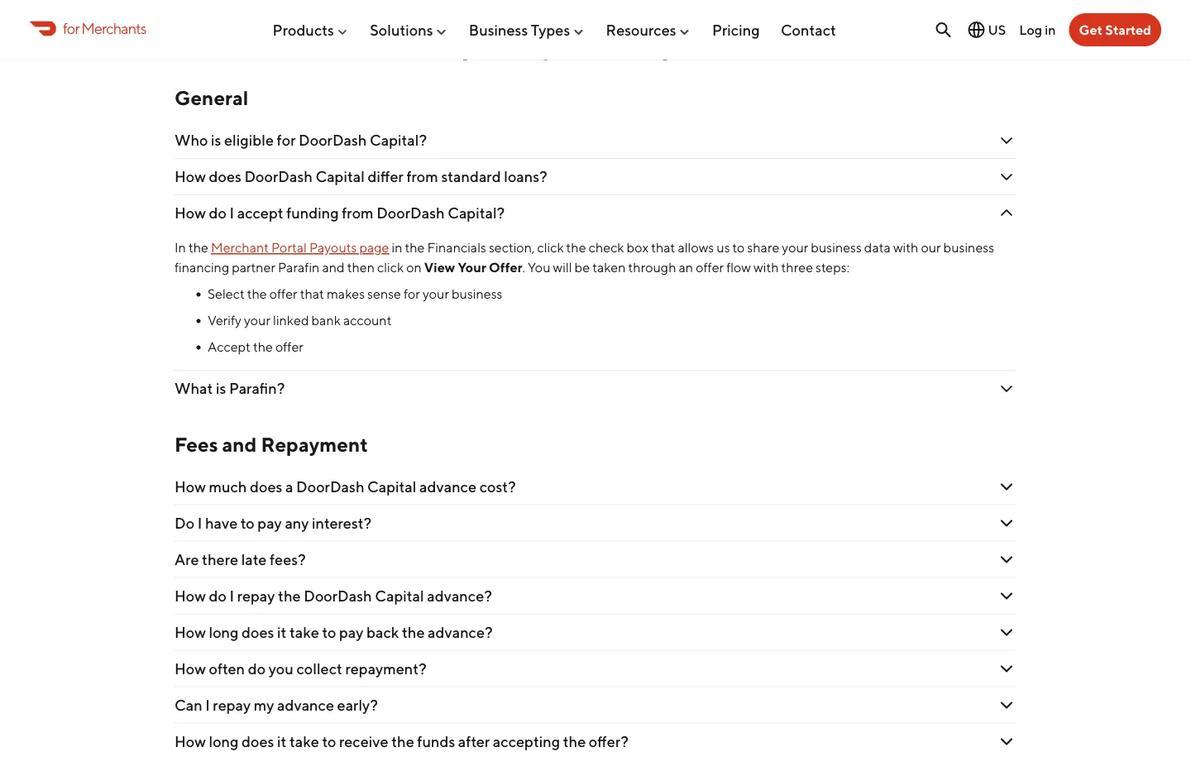 Task type: vqa. For each thing, say whether or not it's contained in the screenshot.
Business Types link
yes



Task type: locate. For each thing, give the bounding box(es) containing it.
for merchants
[[63, 19, 146, 37]]

how do i accept funding from doordash capital?
[[175, 204, 505, 222]]

with
[[894, 240, 919, 256], [754, 260, 779, 276]]

does up you
[[242, 624, 274, 641]]

1 horizontal spatial with
[[894, 240, 919, 256]]

0 vertical spatial in
[[1045, 22, 1056, 37]]

business down your
[[452, 286, 503, 302]]

0 vertical spatial that
[[651, 240, 676, 256]]

6 how from the top
[[175, 660, 206, 678]]

steps:
[[816, 260, 850, 276]]

5 how from the top
[[175, 624, 206, 641]]

chevron down image for how does doordash capital differ from standard loans?
[[997, 167, 1017, 187]]

1 horizontal spatial and
[[322, 260, 345, 276]]

advance
[[420, 478, 477, 496], [277, 696, 334, 714]]

click left on
[[377, 260, 404, 276]]

cost?
[[480, 478, 516, 496]]

offer right 'an'
[[696, 260, 724, 276]]

1 vertical spatial do
[[209, 587, 227, 605]]

1 vertical spatial click
[[377, 260, 404, 276]]

take for receive
[[290, 733, 319, 751]]

2 it from the top
[[277, 733, 287, 751]]

for
[[63, 19, 79, 37], [277, 132, 296, 149], [404, 286, 420, 302]]

how for how much does a doordash capital advance cost?
[[175, 478, 206, 496]]

0 horizontal spatial with
[[754, 260, 779, 276]]

business types link
[[469, 14, 585, 45]]

is
[[211, 132, 221, 149], [216, 380, 226, 398]]

2 vertical spatial for
[[404, 286, 420, 302]]

with left our
[[894, 240, 919, 256]]

click
[[537, 240, 564, 256], [377, 260, 404, 276]]

click up you
[[537, 240, 564, 256]]

0 vertical spatial is
[[211, 132, 221, 149]]

doordash up how does doordash capital differ from standard loans?
[[299, 132, 367, 149]]

3 how from the top
[[175, 478, 206, 496]]

0 vertical spatial capital
[[316, 168, 365, 186]]

to down how do i repay the doordash capital advance?
[[322, 624, 336, 641]]

take up how often do you collect repayment?
[[290, 624, 319, 641]]

long
[[209, 624, 239, 641], [209, 733, 239, 751]]

1 long from the top
[[209, 624, 239, 641]]

do left you
[[248, 660, 266, 678]]

7 chevron down image from the top
[[997, 659, 1017, 679]]

to inside the in the financials section, click the check box that allows us to share your business data with our business financing partner parafin and then click on
[[733, 240, 745, 256]]

3 chevron down image from the top
[[997, 477, 1017, 497]]

1 horizontal spatial for
[[277, 132, 296, 149]]

offer down linked
[[276, 339, 304, 355]]

in right page
[[392, 240, 403, 256]]

the up be
[[567, 240, 586, 256]]

repayment?
[[345, 660, 427, 678]]

is right who
[[211, 132, 221, 149]]

for down on
[[404, 286, 420, 302]]

0 vertical spatial capital?
[[370, 132, 427, 149]]

how for how do i accept funding from doordash capital?
[[175, 204, 206, 222]]

frequently asked questions
[[405, 25, 787, 60]]

business
[[811, 240, 862, 256], [944, 240, 995, 256], [452, 286, 503, 302]]

i left accept
[[230, 204, 234, 222]]

6 chevron down image from the top
[[997, 586, 1017, 606]]

our
[[921, 240, 941, 256]]

1 horizontal spatial advance
[[420, 478, 477, 496]]

chevron down image for capital
[[997, 477, 1017, 497]]

1 chevron down image from the top
[[997, 204, 1017, 223]]

advance?
[[427, 587, 492, 605], [428, 624, 493, 641]]

is for eligible
[[211, 132, 221, 149]]

2 chevron down image from the top
[[997, 379, 1017, 399]]

repay left my
[[213, 696, 251, 714]]

your down the view
[[423, 286, 449, 302]]

chevron down image
[[997, 204, 1017, 223], [997, 379, 1017, 399], [997, 477, 1017, 497], [997, 514, 1017, 533], [997, 550, 1017, 570], [997, 586, 1017, 606], [997, 659, 1017, 679], [997, 732, 1017, 752]]

1 vertical spatial advance
[[277, 696, 334, 714]]

how for how does doordash capital differ from standard loans?
[[175, 168, 206, 186]]

advance left cost?
[[420, 478, 477, 496]]

pay left any
[[258, 514, 282, 532]]

with down share
[[754, 260, 779, 276]]

are there late fees?
[[175, 551, 309, 569]]

advance down how often do you collect repayment?
[[277, 696, 334, 714]]

0 horizontal spatial in
[[392, 240, 403, 256]]

1 vertical spatial in
[[392, 240, 403, 256]]

0 horizontal spatial pay
[[258, 514, 282, 532]]

does down the eligible
[[209, 168, 241, 186]]

offer for accept the offer
[[276, 339, 304, 355]]

pay
[[258, 514, 282, 532], [339, 624, 364, 641]]

it for receive
[[277, 733, 287, 751]]

asked
[[564, 25, 645, 60]]

4 chevron down image from the top
[[997, 514, 1017, 533]]

0 vertical spatial your
[[782, 240, 809, 256]]

page
[[360, 240, 389, 256]]

pay left back
[[339, 624, 364, 641]]

1 vertical spatial and
[[222, 433, 257, 456]]

an
[[679, 260, 694, 276]]

0 horizontal spatial capital?
[[370, 132, 427, 149]]

do
[[209, 204, 227, 222], [209, 587, 227, 605], [248, 660, 266, 678]]

who
[[175, 132, 208, 149]]

0 horizontal spatial business
[[452, 286, 503, 302]]

for right the eligible
[[277, 132, 296, 149]]

0 vertical spatial and
[[322, 260, 345, 276]]

capital up "interest?"
[[368, 478, 417, 496]]

accept the offer
[[208, 339, 304, 355]]

i down are there late fees?
[[230, 587, 234, 605]]

it up you
[[277, 624, 287, 641]]

data
[[865, 240, 891, 256]]

eligible
[[224, 132, 274, 149]]

is right what
[[216, 380, 226, 398]]

0 vertical spatial it
[[277, 624, 287, 641]]

it down can i repay my advance early?
[[277, 733, 287, 751]]

through
[[629, 260, 677, 276]]

products
[[273, 21, 334, 39]]

1 it from the top
[[277, 624, 287, 641]]

the right back
[[402, 624, 425, 641]]

capital
[[316, 168, 365, 186], [368, 478, 417, 496], [375, 587, 424, 605]]

for left merchants
[[63, 19, 79, 37]]

capital up back
[[375, 587, 424, 605]]

your up the accept the offer
[[244, 313, 271, 329]]

0 vertical spatial offer
[[696, 260, 724, 276]]

log in link
[[1020, 22, 1056, 37]]

how for how long does it take to receive the funds after accepting the offer?
[[175, 733, 206, 751]]

partner
[[232, 260, 276, 276]]

doordash up "interest?"
[[296, 478, 365, 496]]

capital up how do i accept funding from doordash capital?
[[316, 168, 365, 186]]

4 how from the top
[[175, 587, 206, 605]]

are
[[175, 551, 199, 569]]

1 horizontal spatial that
[[651, 240, 676, 256]]

us
[[717, 240, 730, 256]]

2 chevron down image from the top
[[997, 167, 1017, 187]]

in right log
[[1045, 22, 1056, 37]]

account
[[343, 313, 392, 329]]

resources link
[[606, 14, 691, 45]]

0 vertical spatial do
[[209, 204, 227, 222]]

long up 'often'
[[209, 624, 239, 641]]

capital? up differ on the left top
[[370, 132, 427, 149]]

2 how from the top
[[175, 204, 206, 222]]

for merchants link
[[30, 17, 146, 40]]

i
[[230, 204, 234, 222], [198, 514, 202, 532], [230, 587, 234, 605], [205, 696, 210, 714]]

the down partner
[[247, 286, 267, 302]]

how
[[175, 168, 206, 186], [175, 204, 206, 222], [175, 478, 206, 496], [175, 587, 206, 605], [175, 624, 206, 641], [175, 660, 206, 678], [175, 733, 206, 751]]

1 horizontal spatial from
[[407, 168, 438, 186]]

interest?
[[312, 514, 372, 532]]

chevron down image for who is eligible for doordash capital?
[[997, 131, 1017, 151]]

to right us
[[733, 240, 745, 256]]

you
[[269, 660, 294, 678]]

does down my
[[242, 733, 274, 751]]

1 horizontal spatial business
[[811, 240, 862, 256]]

that up verify your linked bank account
[[300, 286, 324, 302]]

in inside the in the financials section, click the check box that allows us to share your business data with our business financing partner parafin and then click on
[[392, 240, 403, 256]]

box
[[627, 240, 649, 256]]

doordash down differ on the left top
[[377, 204, 445, 222]]

funding
[[286, 204, 339, 222]]

2 vertical spatial do
[[248, 660, 266, 678]]

that
[[651, 240, 676, 256], [300, 286, 324, 302]]

5 chevron down image from the top
[[997, 550, 1017, 570]]

that up 'through'
[[651, 240, 676, 256]]

long down can i repay my advance early?
[[209, 733, 239, 751]]

1 horizontal spatial click
[[537, 240, 564, 256]]

0 vertical spatial for
[[63, 19, 79, 37]]

the left offer?
[[563, 733, 586, 751]]

check
[[589, 240, 624, 256]]

0 vertical spatial advance?
[[427, 587, 492, 605]]

will
[[553, 260, 572, 276]]

1 chevron down image from the top
[[997, 131, 1017, 151]]

parafin
[[278, 260, 320, 276]]

1 take from the top
[[290, 624, 319, 641]]

and down payouts
[[322, 260, 345, 276]]

how does doordash capital differ from standard loans?
[[175, 168, 548, 186]]

receive
[[339, 733, 389, 751]]

0 horizontal spatial that
[[300, 286, 324, 302]]

and right fees
[[222, 433, 257, 456]]

after
[[458, 733, 490, 751]]

2 vertical spatial offer
[[276, 339, 304, 355]]

fees
[[175, 433, 218, 456]]

resources
[[606, 21, 677, 39]]

4 chevron down image from the top
[[997, 696, 1017, 716]]

1 vertical spatial with
[[754, 260, 779, 276]]

0 vertical spatial repay
[[237, 587, 275, 605]]

does left a
[[250, 478, 283, 496]]

repay down late
[[237, 587, 275, 605]]

1 vertical spatial repay
[[213, 696, 251, 714]]

loans?
[[504, 168, 548, 186]]

2 long from the top
[[209, 733, 239, 751]]

0 vertical spatial long
[[209, 624, 239, 641]]

business right our
[[944, 240, 995, 256]]

do up merchant
[[209, 204, 227, 222]]

1 vertical spatial capital?
[[448, 204, 505, 222]]

view
[[424, 260, 455, 276]]

3 chevron down image from the top
[[997, 623, 1017, 643]]

long for how long does it take to pay back the advance?
[[209, 624, 239, 641]]

0 vertical spatial take
[[290, 624, 319, 641]]

do down there
[[209, 587, 227, 605]]

financials
[[427, 240, 487, 256]]

that inside the in the financials section, click the check box that allows us to share your business data with our business financing partner parafin and then click on
[[651, 240, 676, 256]]

doordash up accept
[[244, 168, 313, 186]]

it for pay
[[277, 624, 287, 641]]

1 vertical spatial long
[[209, 733, 239, 751]]

2 horizontal spatial your
[[782, 240, 809, 256]]

you
[[528, 260, 551, 276]]

the down fees?
[[278, 587, 301, 605]]

1 horizontal spatial capital?
[[448, 204, 505, 222]]

2 vertical spatial capital
[[375, 587, 424, 605]]

from for differ
[[407, 168, 438, 186]]

1 vertical spatial it
[[277, 733, 287, 751]]

8 chevron down image from the top
[[997, 732, 1017, 752]]

do i have to pay any interest?
[[175, 514, 372, 532]]

1 vertical spatial offer
[[270, 286, 298, 302]]

accepting
[[493, 733, 560, 751]]

chevron down image
[[997, 131, 1017, 151], [997, 167, 1017, 187], [997, 623, 1017, 643], [997, 696, 1017, 716]]

1 vertical spatial from
[[342, 204, 374, 222]]

1 vertical spatial is
[[216, 380, 226, 398]]

7 how from the top
[[175, 733, 206, 751]]

1 horizontal spatial pay
[[339, 624, 364, 641]]

capital? down standard
[[448, 204, 505, 222]]

much
[[209, 478, 247, 496]]

offer
[[489, 260, 523, 276]]

from right differ on the left top
[[407, 168, 438, 186]]

0 horizontal spatial your
[[244, 313, 271, 329]]

1 horizontal spatial in
[[1045, 22, 1056, 37]]

business up steps:
[[811, 240, 862, 256]]

1 how from the top
[[175, 168, 206, 186]]

accept
[[208, 339, 251, 355]]

in
[[1045, 22, 1056, 37], [392, 240, 403, 256]]

does
[[209, 168, 241, 186], [250, 478, 283, 496], [242, 624, 274, 641], [242, 733, 274, 751]]

2 vertical spatial your
[[244, 313, 271, 329]]

what is parafin?
[[175, 380, 285, 398]]

1 horizontal spatial your
[[423, 286, 449, 302]]

to left receive
[[322, 733, 336, 751]]

0 vertical spatial with
[[894, 240, 919, 256]]

2 take from the top
[[290, 733, 319, 751]]

1 vertical spatial take
[[290, 733, 319, 751]]

your up three
[[782, 240, 809, 256]]

1 vertical spatial that
[[300, 286, 324, 302]]

business types
[[469, 21, 570, 39]]

globe line image
[[967, 20, 987, 40]]

log in
[[1020, 22, 1056, 37]]

us
[[988, 22, 1006, 38]]

doordash up how long does it take to pay back the advance?
[[304, 587, 372, 605]]

offer up linked
[[270, 286, 298, 302]]

0 horizontal spatial from
[[342, 204, 374, 222]]

repay
[[237, 587, 275, 605], [213, 696, 251, 714]]

0 horizontal spatial for
[[63, 19, 79, 37]]

how often do you collect repayment?
[[175, 660, 430, 678]]

1 vertical spatial advance?
[[428, 624, 493, 641]]

from down how does doordash capital differ from standard loans?
[[342, 204, 374, 222]]

financing
[[175, 260, 229, 276]]

allows
[[678, 240, 714, 256]]

differ
[[368, 168, 404, 186]]

take down can i repay my advance early?
[[290, 733, 319, 751]]

chevron down image for doordash
[[997, 586, 1017, 606]]

0 vertical spatial from
[[407, 168, 438, 186]]



Task type: describe. For each thing, give the bounding box(es) containing it.
the up on
[[405, 240, 425, 256]]

linked
[[273, 313, 309, 329]]

view your offer . you will be taken through an offer flow with three steps:
[[424, 260, 850, 276]]

funds
[[417, 733, 455, 751]]

how for how long does it take to pay back the advance?
[[175, 624, 206, 641]]

my
[[254, 696, 274, 714]]

share
[[748, 240, 780, 256]]

solutions link
[[370, 14, 448, 45]]

how for how do i repay the doordash capital advance?
[[175, 587, 206, 605]]

chevron down image for from
[[997, 204, 1017, 223]]

get started
[[1080, 22, 1152, 38]]

select
[[208, 286, 245, 302]]

any
[[285, 514, 309, 532]]

chevron down image for how long does it take to pay back the advance?
[[997, 623, 1017, 643]]

who is eligible for doordash capital?
[[175, 132, 427, 149]]

started
[[1106, 22, 1152, 38]]

questions
[[651, 25, 787, 60]]

get started button
[[1070, 13, 1162, 46]]

does for how long does it take to receive the funds after accepting the offer?
[[242, 733, 274, 751]]

1 vertical spatial capital
[[368, 478, 417, 496]]

0 vertical spatial pay
[[258, 514, 282, 532]]

to right have
[[241, 514, 255, 532]]

then
[[347, 260, 375, 276]]

bank
[[312, 313, 341, 329]]

standard
[[441, 168, 501, 186]]

pricing link
[[712, 14, 760, 45]]

select the offer that makes sense for your business
[[208, 286, 503, 302]]

the left the funds
[[392, 733, 414, 751]]

what
[[175, 380, 213, 398]]

with inside the in the financials section, click the check box that allows us to share your business data with our business financing partner parafin and then click on
[[894, 240, 919, 256]]

can i repay my advance early?
[[175, 696, 378, 714]]

portal
[[271, 240, 307, 256]]

chevron down image for can i repay my advance early?
[[997, 696, 1017, 716]]

section,
[[489, 240, 535, 256]]

in the merchant portal payouts page
[[175, 240, 389, 256]]

solutions
[[370, 21, 433, 39]]

in the financials section, click the check box that allows us to share your business data with our business financing partner parafin and then click on
[[175, 240, 995, 276]]

fees and repayment
[[175, 433, 368, 456]]

and inside the in the financials section, click the check box that allows us to share your business data with our business financing partner parafin and then click on
[[322, 260, 345, 276]]

long for how long does it take to receive the funds after accepting the offer?
[[209, 733, 239, 751]]

general
[[175, 86, 249, 110]]

types
[[531, 21, 570, 39]]

log
[[1020, 22, 1043, 37]]

is for parafin?
[[216, 380, 226, 398]]

how long does it take to pay back the advance?
[[175, 624, 493, 641]]

0 horizontal spatial and
[[222, 433, 257, 456]]

2 horizontal spatial for
[[404, 286, 420, 302]]

offer for select the offer that makes sense for your business
[[270, 286, 298, 302]]

in
[[175, 240, 186, 256]]

0 vertical spatial click
[[537, 240, 564, 256]]

how long does it take to receive the funds after accepting the offer?
[[175, 733, 629, 751]]

how do i repay the doordash capital advance?
[[175, 587, 492, 605]]

do
[[175, 514, 195, 532]]

from for funding
[[342, 204, 374, 222]]

your
[[458, 260, 486, 276]]

chevron down image for repayment?
[[997, 659, 1017, 679]]

merchant
[[211, 240, 269, 256]]

repayment
[[261, 433, 368, 456]]

how much does a doordash capital advance cost?
[[175, 478, 516, 496]]

1 vertical spatial pay
[[339, 624, 364, 641]]

taken
[[593, 260, 626, 276]]

0 horizontal spatial advance
[[277, 696, 334, 714]]

0 horizontal spatial click
[[377, 260, 404, 276]]

i right can
[[205, 696, 210, 714]]

back
[[367, 624, 399, 641]]

can
[[175, 696, 202, 714]]

payouts
[[309, 240, 357, 256]]

collect
[[297, 660, 342, 678]]

contact
[[781, 21, 837, 39]]

the right accept
[[253, 339, 273, 355]]

chevron down image for any
[[997, 514, 1017, 533]]

your inside the in the financials section, click the check box that allows us to share your business data with our business financing partner parafin and then click on
[[782, 240, 809, 256]]

be
[[575, 260, 590, 276]]

how for how often do you collect repayment?
[[175, 660, 206, 678]]

fees?
[[270, 551, 306, 569]]

a
[[286, 478, 293, 496]]

.
[[523, 260, 525, 276]]

early?
[[337, 696, 378, 714]]

business
[[469, 21, 528, 39]]

flow
[[727, 260, 751, 276]]

makes
[[327, 286, 365, 302]]

have
[[205, 514, 238, 532]]

offer?
[[589, 733, 629, 751]]

parafin?
[[229, 380, 285, 398]]

does for how much does a doordash capital advance cost?
[[250, 478, 283, 496]]

1 vertical spatial for
[[277, 132, 296, 149]]

2 horizontal spatial business
[[944, 240, 995, 256]]

i right do
[[198, 514, 202, 532]]

do for accept
[[209, 204, 227, 222]]

products link
[[273, 14, 349, 45]]

chevron down image for to
[[997, 732, 1017, 752]]

0 vertical spatial advance
[[420, 478, 477, 496]]

the right in on the top
[[189, 240, 208, 256]]

do for repay
[[209, 587, 227, 605]]

on
[[406, 260, 422, 276]]

verify
[[208, 313, 242, 329]]

1 vertical spatial your
[[423, 286, 449, 302]]

does for how long does it take to pay back the advance?
[[242, 624, 274, 641]]

accept
[[237, 204, 284, 222]]

take for pay
[[290, 624, 319, 641]]

contact link
[[781, 14, 837, 45]]



